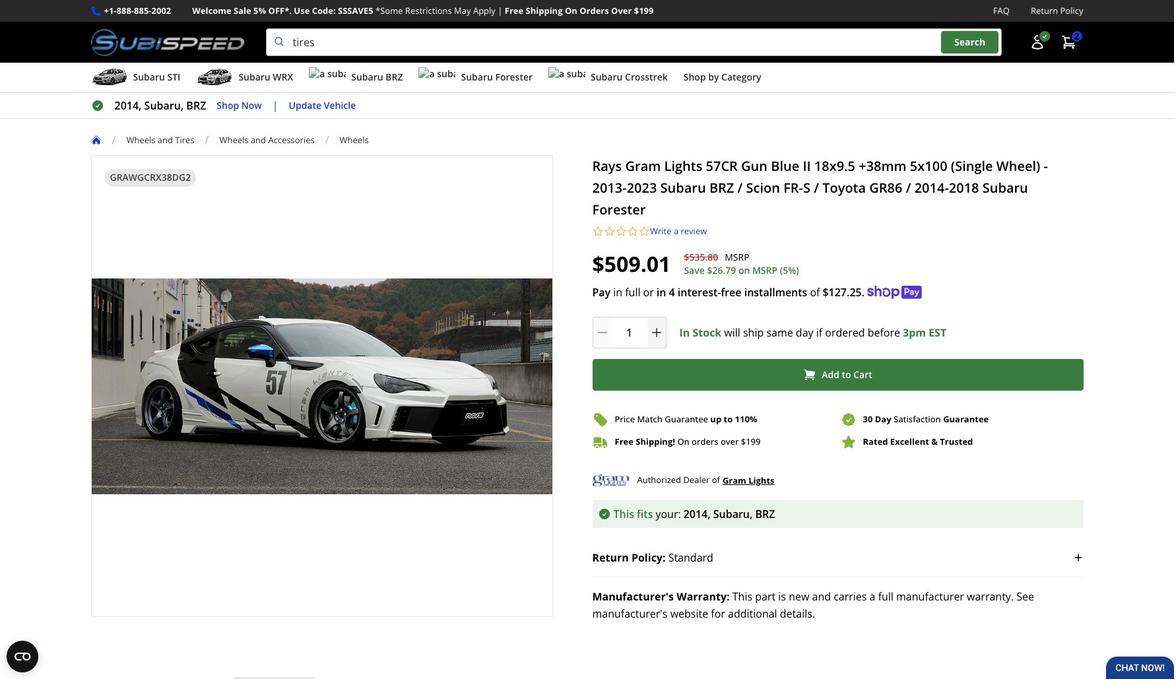 Task type: vqa. For each thing, say whether or not it's contained in the screenshot.
top heading
no



Task type: locate. For each thing, give the bounding box(es) containing it.
subaru right 2023 on the right top of the page
[[661, 179, 706, 197]]

forester up empty star image
[[593, 201, 646, 219]]

0 vertical spatial gram
[[626, 157, 661, 175]]

1 vertical spatial forester
[[593, 201, 646, 219]]

grawgcrx38dg2 rays gram lights 57cr gun blue ii 18x9.5 +38 - 2013+ fr-s / brz / 86 / 2014+ forester, image
[[91, 278, 552, 494]]

update
[[289, 99, 322, 111]]

a right the "write"
[[674, 225, 679, 237]]

lights down 110%
[[749, 474, 775, 486]]

on left 'orders'
[[678, 436, 690, 448]]

0 horizontal spatial 2014,
[[115, 98, 142, 113]]

0 horizontal spatial lights
[[665, 157, 703, 175]]

1 horizontal spatial |
[[498, 5, 503, 17]]

subaru, down gram lights link
[[714, 507, 753, 521]]

&
[[932, 436, 938, 448]]

4 empty star image from the left
[[639, 226, 650, 237]]

and left the accessories
[[251, 134, 266, 146]]

0 vertical spatial free
[[505, 5, 524, 17]]

empty star image right empty star image
[[639, 226, 650, 237]]

subaru up now
[[239, 71, 271, 83]]

$199 right over
[[634, 5, 654, 17]]

1 horizontal spatial this
[[733, 589, 753, 604]]

/ right gr86
[[906, 179, 911, 197]]

a inside 'link'
[[674, 225, 679, 237]]

1 vertical spatial return
[[593, 550, 629, 565]]

1 vertical spatial of
[[712, 474, 720, 486]]

new
[[789, 589, 810, 604]]

0 horizontal spatial shop
[[217, 99, 239, 111]]

0 horizontal spatial a
[[674, 225, 679, 237]]

1 vertical spatial $199
[[741, 436, 761, 448]]

1 horizontal spatial return
[[1031, 5, 1058, 17]]

0 vertical spatial 2014,
[[115, 98, 142, 113]]

0 horizontal spatial wheels
[[126, 134, 155, 146]]

1 horizontal spatial of
[[810, 285, 820, 299]]

wheels and accessories link
[[219, 134, 325, 146], [219, 134, 315, 146]]

/ down update vehicle button
[[325, 133, 329, 147]]

rated
[[863, 436, 888, 448]]

shop inside 'link'
[[217, 99, 239, 111]]

4
[[669, 285, 675, 299]]

free
[[505, 5, 524, 17], [615, 436, 634, 448]]

satisfaction
[[894, 413, 941, 425]]

0 horizontal spatial gram
[[626, 157, 661, 175]]

accessories
[[268, 134, 315, 146]]

carries
[[834, 589, 867, 604]]

this for fits
[[614, 507, 634, 521]]

0 vertical spatial return
[[1031, 5, 1058, 17]]

manufacturer
[[897, 589, 965, 604]]

guarantee up the free shipping! on orders over $199
[[665, 413, 708, 425]]

1 horizontal spatial in
[[657, 285, 666, 299]]

+38mm
[[859, 157, 907, 175]]

1 horizontal spatial forester
[[593, 201, 646, 219]]

1 horizontal spatial msrp
[[753, 264, 778, 276]]

subaru wrx button
[[196, 65, 293, 92]]

return for return policy: standard
[[593, 550, 629, 565]]

1 vertical spatial 2014,
[[684, 507, 711, 521]]

shop for shop now
[[217, 99, 239, 111]]

1 vertical spatial free
[[615, 436, 634, 448]]

forester left a subaru crosstrek thumbnail image
[[495, 71, 533, 83]]

lights left 57cr
[[665, 157, 703, 175]]

shop left by
[[684, 71, 706, 83]]

msrp right on
[[753, 264, 778, 276]]

0 horizontal spatial of
[[712, 474, 720, 486]]

subaru inside dropdown button
[[351, 71, 383, 83]]

1 horizontal spatial free
[[615, 436, 634, 448]]

a subaru wrx thumbnail image image
[[196, 67, 233, 87]]

subaru, down subaru sti
[[144, 98, 184, 113]]

1 vertical spatial shop
[[217, 99, 239, 111]]

1 horizontal spatial shop
[[684, 71, 706, 83]]

2 horizontal spatial and
[[812, 589, 831, 604]]

vehicle
[[324, 99, 356, 111]]

1 vertical spatial lights
[[749, 474, 775, 486]]

now
[[242, 99, 262, 111]]

free right apply
[[505, 5, 524, 17]]

update vehicle
[[289, 99, 356, 111]]

policy:
[[632, 550, 666, 565]]

subaru sti button
[[91, 65, 180, 92]]

1 horizontal spatial a
[[870, 589, 876, 604]]

1 horizontal spatial and
[[251, 134, 266, 146]]

885-
[[134, 5, 152, 17]]

tires
[[175, 134, 194, 146]]

0 horizontal spatial and
[[158, 134, 173, 146]]

this part is new and carries a full manufacturer warranty. see manufacturer's website for additional details.
[[593, 589, 1035, 621]]

lights
[[665, 157, 703, 175], [749, 474, 775, 486]]

a subaru brz thumbnail image image
[[309, 67, 346, 87]]

to right the add
[[842, 368, 851, 381]]

toyota
[[823, 179, 866, 197]]

of right dealer on the bottom right of page
[[712, 474, 720, 486]]

wheels down shop now 'link'
[[219, 134, 249, 146]]

0 horizontal spatial return
[[593, 550, 629, 565]]

subaru right a subaru forester thumbnail image on the top left
[[461, 71, 493, 83]]

trusted
[[940, 436, 973, 448]]

shop inside dropdown button
[[684, 71, 706, 83]]

1 vertical spatial to
[[724, 413, 733, 425]]

forester inside dropdown button
[[495, 71, 533, 83]]

full inside 'this part is new and carries a full manufacturer warranty. see manufacturer's website for additional details.'
[[878, 589, 894, 604]]

2 guarantee from the left
[[944, 413, 989, 425]]

0 vertical spatial subaru,
[[144, 98, 184, 113]]

orders
[[692, 436, 719, 448]]

/
[[112, 133, 116, 147], [205, 133, 209, 147], [325, 133, 329, 147], [738, 179, 743, 197], [814, 179, 819, 197], [906, 179, 911, 197]]

| right apply
[[498, 5, 503, 17]]

subaru for subaru wrx
[[239, 71, 271, 83]]

is
[[779, 589, 786, 604]]

free down price
[[615, 436, 634, 448]]

subaru
[[133, 71, 165, 83], [239, 71, 271, 83], [351, 71, 383, 83], [461, 71, 493, 83], [591, 71, 623, 83], [661, 179, 706, 197], [983, 179, 1028, 197]]

of left $127.25
[[810, 285, 820, 299]]

(5%)
[[780, 264, 799, 276]]

msrp up on
[[725, 251, 750, 264]]

orders
[[580, 5, 609, 17]]

1 horizontal spatial lights
[[749, 474, 775, 486]]

to right up
[[724, 413, 733, 425]]

(single
[[951, 157, 993, 175]]

gram up 2023 on the right top of the page
[[626, 157, 661, 175]]

empty star image left the "write"
[[627, 226, 639, 237]]

lights inside authorized dealer of gram lights
[[749, 474, 775, 486]]

gram inside rays gram lights 57cr gun blue ii 18x9.5 +38mm 5x100 (single wheel) - 2013-2023 subaru brz / scion fr-s / toyota gr86 / 2014-2018 subaru forester
[[626, 157, 661, 175]]

and for tires
[[158, 134, 173, 146]]

brz
[[386, 71, 403, 83], [186, 98, 206, 113], [710, 179, 734, 197], [756, 507, 775, 521]]

on left orders
[[565, 5, 578, 17]]

full right carries
[[878, 589, 894, 604]]

/ right s
[[814, 179, 819, 197]]

2014, right your:
[[684, 507, 711, 521]]

0 vertical spatial a
[[674, 225, 679, 237]]

subaru forester button
[[419, 65, 533, 92]]

0 vertical spatial $199
[[634, 5, 654, 17]]

this for part
[[733, 589, 753, 604]]

return policy link
[[1031, 4, 1084, 18]]

installments
[[745, 285, 808, 299]]

empty star image up the $509.01
[[604, 226, 616, 237]]

wheels up grawgcrx38dg2
[[126, 134, 155, 146]]

1 horizontal spatial subaru,
[[714, 507, 753, 521]]

a right carries
[[870, 589, 876, 604]]

subaru for subaru crosstrek
[[591, 71, 623, 83]]

standard
[[669, 550, 714, 565]]

may
[[454, 5, 471, 17]]

2 horizontal spatial wheels
[[340, 134, 369, 146]]

a subaru sti thumbnail image image
[[91, 67, 128, 87]]

0 horizontal spatial in
[[613, 285, 623, 299]]

subaru left crosstrek
[[591, 71, 623, 83]]

home image
[[91, 135, 101, 145]]

brz down gram lights link
[[756, 507, 775, 521]]

shop for shop by category
[[684, 71, 706, 83]]

1 vertical spatial this
[[733, 589, 753, 604]]

authorized
[[637, 474, 681, 486]]

wheels and tires link
[[126, 134, 205, 146], [126, 134, 194, 146]]

in left 4
[[657, 285, 666, 299]]

to
[[842, 368, 851, 381], [724, 413, 733, 425]]

restrictions
[[405, 5, 452, 17]]

and right new
[[812, 589, 831, 604]]

1 vertical spatial on
[[678, 436, 690, 448]]

of inside authorized dealer of gram lights
[[712, 474, 720, 486]]

this left fits at bottom right
[[614, 507, 634, 521]]

1 horizontal spatial to
[[842, 368, 851, 381]]

apply
[[473, 5, 496, 17]]

3 empty star image from the left
[[627, 226, 639, 237]]

decrement image
[[596, 326, 609, 339]]

$535.80 msrp save $26.79 on msrp (5%)
[[684, 251, 799, 276]]

and inside 'this part is new and carries a full manufacturer warranty. see manufacturer's website for additional details.'
[[812, 589, 831, 604]]

shop
[[684, 71, 706, 83], [217, 99, 239, 111]]

0 vertical spatial |
[[498, 5, 503, 17]]

wheels down the vehicle on the top of page
[[340, 134, 369, 146]]

your:
[[656, 507, 681, 521]]

a subaru forester thumbnail image image
[[419, 67, 456, 87]]

ship
[[743, 325, 764, 340]]

1 horizontal spatial wheels
[[219, 134, 249, 146]]

add to cart
[[822, 368, 873, 381]]

guarantee up trusted
[[944, 413, 989, 425]]

this inside 'this part is new and carries a full manufacturer warranty. see manufacturer's website for additional details.'
[[733, 589, 753, 604]]

subaru wrx
[[239, 71, 293, 83]]

0 horizontal spatial to
[[724, 413, 733, 425]]

0 vertical spatial to
[[842, 368, 851, 381]]

0 vertical spatial forester
[[495, 71, 533, 83]]

0 horizontal spatial full
[[625, 285, 641, 299]]

gr86
[[870, 179, 903, 197]]

1 wheels from the left
[[126, 134, 155, 146]]

1 horizontal spatial gram
[[723, 474, 747, 486]]

faq
[[994, 5, 1010, 17]]

search input field
[[266, 28, 1002, 56]]

empty star image
[[593, 226, 604, 237], [604, 226, 616, 237], [627, 226, 639, 237], [639, 226, 650, 237]]

price
[[615, 413, 635, 425]]

0 horizontal spatial |
[[273, 98, 278, 113]]

/ right home image at left top
[[112, 133, 116, 147]]

empty star image left empty star image
[[593, 226, 604, 237]]

None number field
[[593, 317, 666, 348]]

0 vertical spatial lights
[[665, 157, 703, 175]]

a inside 'this part is new and carries a full manufacturer warranty. see manufacturer's website for additional details.'
[[870, 589, 876, 604]]

gram
[[626, 157, 661, 175], [723, 474, 747, 486]]

0 horizontal spatial guarantee
[[665, 413, 708, 425]]

1 vertical spatial subaru,
[[714, 507, 753, 521]]

$199
[[634, 5, 654, 17], [741, 436, 761, 448]]

this up the additional
[[733, 589, 753, 604]]

| right now
[[273, 98, 278, 113]]

subaru for subaru forester
[[461, 71, 493, 83]]

*some restrictions may apply | free shipping on orders over $199
[[376, 5, 654, 17]]

button image
[[1030, 34, 1045, 50]]

brz down 57cr
[[710, 179, 734, 197]]

shipping!
[[636, 436, 675, 448]]

1 vertical spatial a
[[870, 589, 876, 604]]

0 vertical spatial on
[[565, 5, 578, 17]]

2 wheels from the left
[[219, 134, 249, 146]]

0 vertical spatial shop
[[684, 71, 706, 83]]

wheels for wheels and tires
[[126, 134, 155, 146]]

in right pay
[[613, 285, 623, 299]]

shop left now
[[217, 99, 239, 111]]

return left policy
[[1031, 5, 1058, 17]]

additional
[[728, 606, 777, 621]]

subaru left sti
[[133, 71, 165, 83]]

guarantee
[[665, 413, 708, 425], [944, 413, 989, 425]]

0 horizontal spatial this
[[614, 507, 634, 521]]

subaru up the vehicle on the top of page
[[351, 71, 383, 83]]

2 empty star image from the left
[[604, 226, 616, 237]]

write
[[650, 225, 672, 237]]

brz left a subaru forester thumbnail image on the top left
[[386, 71, 403, 83]]

2014, down 'subaru sti' dropdown button
[[115, 98, 142, 113]]

full left or
[[625, 285, 641, 299]]

1 guarantee from the left
[[665, 413, 708, 425]]

0 vertical spatial full
[[625, 285, 641, 299]]

website
[[671, 606, 709, 621]]

1 vertical spatial gram
[[723, 474, 747, 486]]

free
[[721, 285, 742, 299]]

wrx
[[273, 71, 293, 83]]

gram right dealer on the bottom right of page
[[723, 474, 747, 486]]

search button
[[941, 31, 999, 53]]

30
[[863, 413, 873, 425]]

5x100
[[910, 157, 948, 175]]

wheels for wheels and accessories
[[219, 134, 249, 146]]

0 horizontal spatial subaru,
[[144, 98, 184, 113]]

to inside button
[[842, 368, 851, 381]]

0 horizontal spatial msrp
[[725, 251, 750, 264]]

and left tires
[[158, 134, 173, 146]]

$199 right 'over'
[[741, 436, 761, 448]]

1 vertical spatial full
[[878, 589, 894, 604]]

subaru,
[[144, 98, 184, 113], [714, 507, 753, 521]]

1 horizontal spatial guarantee
[[944, 413, 989, 425]]

/ right tires
[[205, 133, 209, 147]]

1 horizontal spatial full
[[878, 589, 894, 604]]

0 horizontal spatial forester
[[495, 71, 533, 83]]

0 vertical spatial this
[[614, 507, 634, 521]]

for
[[711, 606, 725, 621]]

return left policy:
[[593, 550, 629, 565]]

pay
[[593, 285, 611, 299]]

update vehicle button
[[289, 98, 356, 113]]

return
[[1031, 5, 1058, 17], [593, 550, 629, 565]]



Task type: describe. For each thing, give the bounding box(es) containing it.
2018
[[949, 179, 979, 197]]

0 horizontal spatial $199
[[634, 5, 654, 17]]

grawgcrx38dg2
[[110, 171, 191, 184]]

gram inside authorized dealer of gram lights
[[723, 474, 747, 486]]

wheels and tires
[[126, 134, 194, 146]]

$26.79
[[707, 264, 736, 276]]

0 vertical spatial of
[[810, 285, 820, 299]]

review
[[681, 225, 707, 237]]

+1-
[[104, 5, 117, 17]]

shipping
[[526, 5, 563, 17]]

off*.
[[268, 5, 292, 17]]

subaru down 'wheel)' at the right of page
[[983, 179, 1028, 197]]

2 in from the left
[[657, 285, 666, 299]]

scion
[[746, 179, 780, 197]]

interest-
[[678, 285, 721, 299]]

forester inside rays gram lights 57cr gun blue ii 18x9.5 +38mm 5x100 (single wheel) - 2013-2023 subaru brz / scion fr-s / toyota gr86 / 2014-2018 subaru forester
[[593, 201, 646, 219]]

1 empty star image from the left
[[593, 226, 604, 237]]

will
[[724, 325, 741, 340]]

57cr
[[706, 157, 738, 175]]

shop now link
[[217, 98, 262, 113]]

subaru sti
[[133, 71, 180, 83]]

sssave5
[[338, 5, 373, 17]]

rated excellent & trusted
[[863, 436, 973, 448]]

category
[[722, 71, 762, 83]]

dealer
[[684, 474, 710, 486]]

return policy: standard
[[593, 550, 714, 565]]

warranty:
[[677, 589, 730, 604]]

empty star image
[[616, 226, 627, 237]]

code:
[[312, 5, 336, 17]]

shop now
[[217, 99, 262, 111]]

policy
[[1061, 5, 1084, 17]]

faq link
[[994, 4, 1010, 18]]

increment image
[[650, 326, 663, 339]]

1 vertical spatial |
[[273, 98, 278, 113]]

subaru crosstrek
[[591, 71, 668, 83]]

s
[[803, 179, 811, 197]]

save
[[684, 264, 705, 276]]

brz inside subaru brz dropdown button
[[386, 71, 403, 83]]

pay in full or in 4 interest-free installments of $127.25 .
[[593, 285, 865, 299]]

return for return policy
[[1031, 5, 1058, 17]]

add
[[822, 368, 840, 381]]

add to cart button
[[593, 359, 1084, 391]]

over
[[611, 5, 632, 17]]

1 horizontal spatial $199
[[741, 436, 761, 448]]

/ left scion
[[738, 179, 743, 197]]

gram lights image
[[593, 471, 630, 490]]

open widget image
[[7, 641, 38, 673]]

fr-
[[784, 179, 803, 197]]

a subaru crosstrek thumbnail image image
[[549, 67, 586, 87]]

0 horizontal spatial on
[[565, 5, 578, 17]]

sti
[[167, 71, 180, 83]]

and for accessories
[[251, 134, 266, 146]]

1 in from the left
[[613, 285, 623, 299]]

0 horizontal spatial free
[[505, 5, 524, 17]]

excellent
[[891, 436, 929, 448]]

wheels and accessories
[[219, 134, 315, 146]]

rays
[[593, 157, 622, 175]]

-
[[1044, 157, 1048, 175]]

crosstrek
[[625, 71, 668, 83]]

888-
[[117, 5, 134, 17]]

subaru for subaru brz
[[351, 71, 383, 83]]

return policy
[[1031, 5, 1084, 17]]

in
[[680, 325, 690, 340]]

30 day satisfaction guarantee
[[863, 413, 989, 425]]

warranty.
[[967, 589, 1014, 604]]

1 horizontal spatial on
[[678, 436, 690, 448]]

search
[[955, 36, 986, 48]]

$509.01
[[593, 249, 671, 278]]

by
[[709, 71, 719, 83]]

$535.80
[[684, 251, 718, 264]]

*some
[[376, 5, 403, 17]]

3pm
[[903, 325, 926, 340]]

day
[[875, 413, 892, 425]]

write a review link
[[650, 225, 707, 237]]

sale
[[234, 5, 251, 17]]

1 horizontal spatial 2014,
[[684, 507, 711, 521]]

day
[[796, 325, 814, 340]]

18x9.5
[[815, 157, 856, 175]]

+1-888-885-2002 link
[[104, 4, 171, 18]]

use
[[294, 5, 310, 17]]

brz inside rays gram lights 57cr gun blue ii 18x9.5 +38mm 5x100 (single wheel) - 2013-2023 subaru brz / scion fr-s / toyota gr86 / 2014-2018 subaru forester
[[710, 179, 734, 197]]

lights inside rays gram lights 57cr gun blue ii 18x9.5 +38mm 5x100 (single wheel) - 2013-2023 subaru brz / scion fr-s / toyota gr86 / 2014-2018 subaru forester
[[665, 157, 703, 175]]

subispeed logo image
[[91, 28, 245, 56]]

cart
[[854, 368, 873, 381]]

2002
[[152, 5, 171, 17]]

+1-888-885-2002
[[104, 5, 171, 17]]

ordered
[[825, 325, 865, 340]]

on
[[739, 264, 750, 276]]

subaru brz button
[[309, 65, 403, 92]]

manufacturer's
[[593, 606, 668, 621]]

welcome sale 5% off*. use code: sssave5
[[192, 5, 373, 17]]

brz down a subaru wrx thumbnail image
[[186, 98, 206, 113]]

5%
[[254, 5, 266, 17]]

subaru for subaru sti
[[133, 71, 165, 83]]

2
[[1074, 30, 1080, 43]]

authorized dealer of gram lights
[[637, 474, 775, 486]]

110%
[[735, 413, 758, 425]]

manufacturer's warranty:
[[593, 589, 730, 604]]

est
[[929, 325, 947, 340]]

shop pay image
[[868, 286, 922, 299]]

3 wheels from the left
[[340, 134, 369, 146]]



